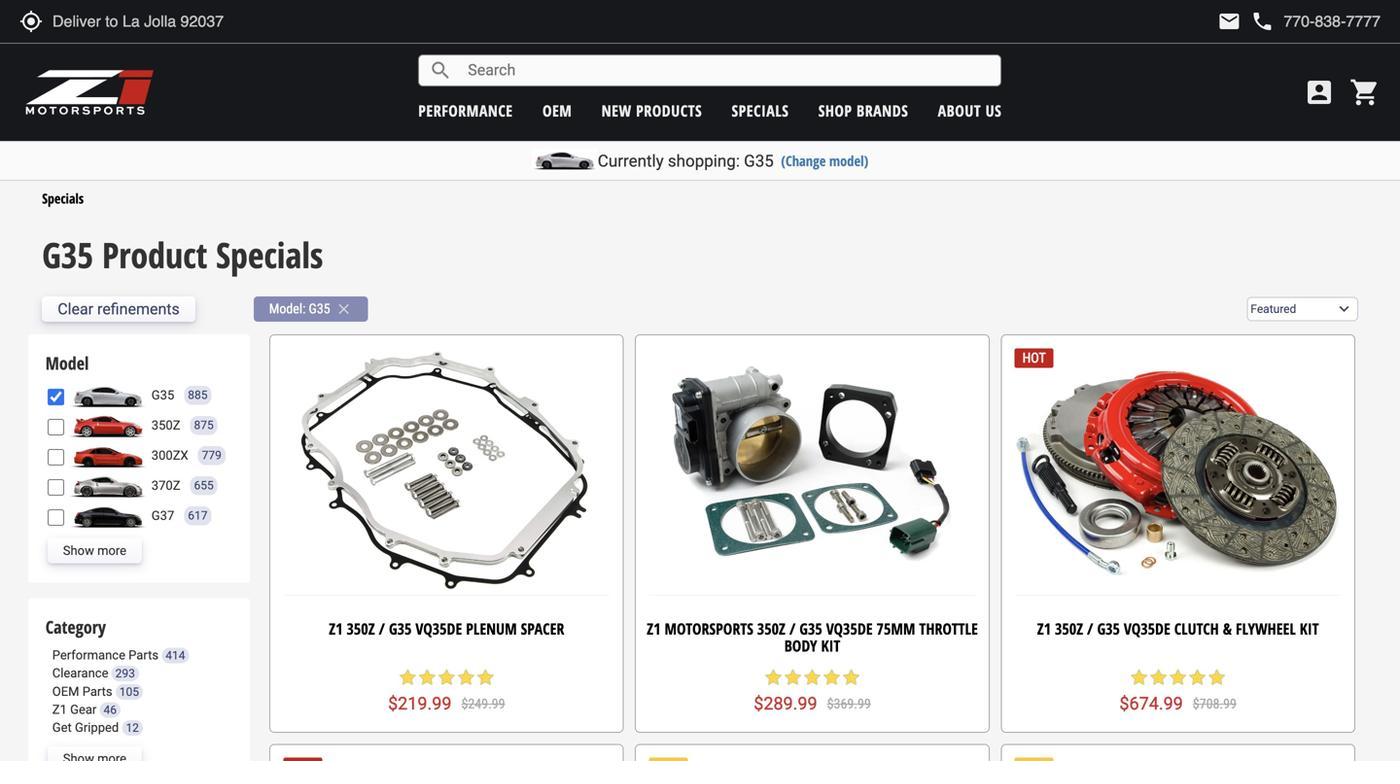Task type: describe. For each thing, give the bounding box(es) containing it.
refinements
[[97, 300, 180, 319]]

account_box link
[[1299, 77, 1340, 108]]

/ inside z1 motorsports 350z / g35 vq35de 75mm throttle body kit
[[790, 618, 796, 639]]

about us link
[[938, 100, 1002, 121]]

g35 up $674.99
[[1097, 618, 1120, 639]]

z1 for z1 motorsports 350z / g35 vq35de 75mm throttle body kit
[[647, 618, 661, 639]]

655
[[194, 479, 214, 493]]

performance
[[418, 100, 513, 121]]

z1 motorsports 350z / g35 vq35de 75mm throttle body kit
[[647, 618, 978, 656]]

nissan 300zx z32 1990 1991 1992 1993 1994 1995 1996 vg30dett vg30de twin turbo non turbo z1 motorsports image
[[69, 443, 147, 468]]

$219.99
[[388, 694, 452, 715]]

g35 left (change
[[744, 151, 774, 171]]

phone link
[[1251, 10, 1381, 33]]

motorsports
[[665, 618, 754, 639]]

clear
[[58, 300, 93, 319]]

414
[[166, 649, 185, 663]]

$369.99
[[827, 697, 871, 713]]

z1 motorsports logo image
[[24, 68, 155, 117]]

more
[[97, 544, 126, 558]]

show more button
[[47, 539, 142, 564]]

0 vertical spatial oem
[[543, 100, 572, 121]]

account_box
[[1304, 77, 1335, 108]]

shopping:
[[668, 151, 740, 171]]

779
[[202, 449, 222, 463]]

0 vertical spatial parts
[[129, 648, 159, 663]]

product
[[102, 231, 207, 279]]

0 horizontal spatial parts
[[82, 684, 112, 699]]

shop brands link
[[819, 100, 909, 121]]

z1 inside category performance parts 414 clearance 293 oem parts 105 z1 gear 46 get gripped 12
[[52, 703, 67, 717]]

us
[[986, 100, 1002, 121]]

1 horizontal spatial kit
[[1300, 618, 1319, 639]]

about
[[938, 100, 981, 121]]

g37
[[152, 509, 174, 523]]

performance
[[52, 648, 125, 663]]

phone
[[1251, 10, 1274, 33]]

z1 for z1 350z / g35 vq35de clutch & flywheel kit
[[1037, 618, 1051, 639]]

category
[[46, 615, 106, 639]]

infiniti g35 coupe sedan v35 v36 skyline 2003 2004 2005 2006 2007 2008 3.5l vq35de revup rev up vq35hr z1 motorsports image
[[69, 383, 147, 408]]

z1 350z / g35 vq35de clutch & flywheel kit
[[1037, 618, 1319, 639]]

$674.99
[[1120, 694, 1183, 715]]

oem inside category performance parts 414 clearance 293 oem parts 105 z1 gear 46 get gripped 12
[[52, 684, 79, 699]]

105
[[119, 685, 139, 699]]

currently shopping: g35 (change model)
[[598, 151, 869, 171]]

12 star from the left
[[1149, 668, 1169, 687]]

13 star from the left
[[1169, 668, 1188, 687]]

products
[[636, 100, 702, 121]]

oem link
[[543, 100, 572, 121]]

star star star star star $674.99 $708.99
[[1120, 668, 1237, 715]]

5 star from the left
[[476, 668, 495, 687]]

75mm
[[877, 618, 916, 639]]

show
[[63, 544, 94, 558]]

g35 up star star star star star $219.99 $249.99
[[389, 618, 412, 639]]

g35 inside z1 motorsports 350z / g35 vq35de 75mm throttle body kit
[[800, 618, 823, 639]]

plenum
[[466, 618, 517, 639]]

model
[[46, 351, 89, 375]]

clear refinements
[[58, 300, 180, 319]]

specials
[[732, 100, 789, 121]]

1 horizontal spatial specials
[[216, 231, 323, 279]]

z1 350z / g35 vq35de plenum spacer
[[329, 618, 564, 639]]

1 star from the left
[[398, 668, 418, 687]]

11 star from the left
[[1130, 668, 1149, 687]]

0 horizontal spatial specials
[[42, 189, 84, 207]]

9 star from the left
[[822, 668, 842, 687]]

star star star star star $219.99 $249.99
[[388, 668, 505, 715]]

gear
[[70, 703, 97, 717]]

shop brands
[[819, 100, 909, 121]]

vq35de for z1 350z / g35 vq35de plenum spacer
[[416, 618, 462, 639]]

350z inside z1 motorsports 350z / g35 vq35de 75mm throttle body kit
[[757, 618, 786, 639]]

46
[[104, 704, 117, 717]]



Task type: vqa. For each thing, say whether or not it's contained in the screenshot.
Gripped
yes



Task type: locate. For each thing, give the bounding box(es) containing it.
350z
[[152, 418, 180, 433], [347, 618, 375, 639], [757, 618, 786, 639], [1055, 618, 1083, 639]]

specials link
[[732, 100, 789, 121]]

shopping_cart link
[[1345, 77, 1381, 108]]

g35 left close
[[309, 301, 330, 317]]

(change model) link
[[781, 151, 869, 170]]

12
[[126, 722, 139, 735]]

kit inside z1 motorsports 350z / g35 vq35de 75mm throttle body kit
[[821, 635, 841, 656]]

$708.99
[[1193, 697, 1237, 713]]

/ for z1 350z / g35 vq35de clutch & flywheel kit
[[1087, 618, 1094, 639]]

specials link
[[42, 189, 84, 207]]

oem
[[543, 100, 572, 121], [52, 684, 79, 699]]

/
[[379, 618, 385, 639], [790, 618, 796, 639], [1087, 618, 1094, 639]]

g35 inside model: g35 close
[[309, 301, 330, 317]]

$249.99
[[461, 697, 505, 713]]

300zx
[[152, 448, 188, 463]]

kit
[[1300, 618, 1319, 639], [821, 635, 841, 656]]

vq35de for z1 350z / g35 vq35de clutch & flywheel kit
[[1124, 618, 1171, 639]]

Search search field
[[452, 56, 1001, 86]]

mail
[[1218, 10, 1241, 33]]

search
[[429, 59, 452, 82]]

about us
[[938, 100, 1002, 121]]

gripped
[[75, 721, 119, 735]]

body
[[785, 635, 817, 656]]

0 horizontal spatial oem
[[52, 684, 79, 699]]

vq35de left '75mm'
[[826, 618, 873, 639]]

parts up "293"
[[129, 648, 159, 663]]

None checkbox
[[47, 389, 64, 406], [47, 450, 64, 466], [47, 510, 64, 526], [47, 389, 64, 406], [47, 450, 64, 466], [47, 510, 64, 526]]

throttle
[[919, 618, 978, 639]]

brands
[[857, 100, 909, 121]]

1 vq35de from the left
[[416, 618, 462, 639]]

2 star from the left
[[418, 668, 437, 687]]

mail phone
[[1218, 10, 1274, 33]]

nissan 350z z33 2003 2004 2005 2006 2007 2008 2009 vq35de 3.5l revup rev up vq35hr nismo z1 motorsports image
[[69, 413, 147, 438]]

None checkbox
[[47, 419, 64, 436], [47, 480, 64, 496], [47, 419, 64, 436], [47, 480, 64, 496]]

performance link
[[418, 100, 513, 121]]

1 horizontal spatial vq35de
[[826, 618, 873, 639]]

/ for z1 350z / g35 vq35de plenum spacer
[[379, 618, 385, 639]]

1 horizontal spatial /
[[790, 618, 796, 639]]

parts
[[129, 648, 159, 663], [82, 684, 112, 699]]

6 star from the left
[[764, 668, 783, 687]]

15 star from the left
[[1208, 668, 1227, 687]]

8 star from the left
[[803, 668, 822, 687]]

875
[[194, 419, 214, 432]]

z1
[[329, 618, 343, 639], [647, 618, 661, 639], [1037, 618, 1051, 639], [52, 703, 67, 717]]

g35 up 'clear'
[[42, 231, 93, 279]]

2 vq35de from the left
[[826, 618, 873, 639]]

new products
[[602, 100, 702, 121]]

specials
[[42, 189, 84, 207], [216, 231, 323, 279]]

7 star from the left
[[783, 668, 803, 687]]

370z
[[152, 478, 180, 493]]

currently
[[598, 151, 664, 171]]

0 horizontal spatial vq35de
[[416, 618, 462, 639]]

star
[[398, 668, 418, 687], [418, 668, 437, 687], [437, 668, 456, 687], [456, 668, 476, 687], [476, 668, 495, 687], [764, 668, 783, 687], [783, 668, 803, 687], [803, 668, 822, 687], [822, 668, 842, 687], [842, 668, 861, 687], [1130, 668, 1149, 687], [1149, 668, 1169, 687], [1169, 668, 1188, 687], [1188, 668, 1208, 687], [1208, 668, 1227, 687]]

g35 left 885
[[152, 388, 174, 403]]

0 horizontal spatial /
[[379, 618, 385, 639]]

1 vertical spatial parts
[[82, 684, 112, 699]]

model:
[[269, 301, 306, 317]]

2 horizontal spatial /
[[1087, 618, 1094, 639]]

1 vertical spatial oem
[[52, 684, 79, 699]]

shop
[[819, 100, 853, 121]]

star star star star star $289.99 $369.99
[[754, 668, 871, 715]]

1 / from the left
[[379, 618, 385, 639]]

get
[[52, 721, 72, 735]]

14 star from the left
[[1188, 668, 1208, 687]]

z1 for z1 350z / g35 vq35de plenum spacer
[[329, 618, 343, 639]]

g35 up star star star star star $289.99 $369.99
[[800, 618, 823, 639]]

model: g35 close
[[269, 301, 353, 318]]

293
[[115, 667, 135, 681]]

oem down clearance
[[52, 684, 79, 699]]

vq35de left 'plenum'
[[416, 618, 462, 639]]

$289.99
[[754, 694, 818, 715]]

3 vq35de from the left
[[1124, 618, 1171, 639]]

10 star from the left
[[842, 668, 861, 687]]

1 horizontal spatial parts
[[129, 648, 159, 663]]

flywheel
[[1236, 618, 1296, 639]]

spacer
[[521, 618, 564, 639]]

close
[[335, 301, 353, 318]]

z1 inside z1 motorsports 350z / g35 vq35de 75mm throttle body kit
[[647, 618, 661, 639]]

3 star from the left
[[437, 668, 456, 687]]

1 vertical spatial specials
[[216, 231, 323, 279]]

vq35de left "clutch"
[[1124, 618, 1171, 639]]

0 horizontal spatial kit
[[821, 635, 841, 656]]

my_location
[[19, 10, 43, 33]]

kit right flywheel
[[1300, 618, 1319, 639]]

show more
[[63, 544, 126, 558]]

clearance
[[52, 666, 108, 681]]

vq35de inside z1 motorsports 350z / g35 vq35de 75mm throttle body kit
[[826, 618, 873, 639]]

2 horizontal spatial vq35de
[[1124, 618, 1171, 639]]

mail link
[[1218, 10, 1241, 33]]

parts up 46
[[82, 684, 112, 699]]

nissan 370z z34 2009 2010 2011 2012 2013 2014 2015 2016 2017 2018 2019 3.7l vq37vhr vhr nismo z1 motorsports image
[[69, 473, 147, 499]]

2 / from the left
[[790, 618, 796, 639]]

4 star from the left
[[456, 668, 476, 687]]

clear refinements button
[[42, 297, 195, 322]]

category performance parts 414 clearance 293 oem parts 105 z1 gear 46 get gripped 12
[[46, 615, 185, 735]]

1 horizontal spatial oem
[[543, 100, 572, 121]]

3 / from the left
[[1087, 618, 1094, 639]]

vq35de
[[416, 618, 462, 639], [826, 618, 873, 639], [1124, 618, 1171, 639]]

new
[[602, 100, 632, 121]]

885
[[188, 389, 208, 402]]

clutch
[[1175, 618, 1219, 639]]

(change
[[781, 151, 826, 170]]

model)
[[830, 151, 869, 170]]

new products link
[[602, 100, 702, 121]]

infiniti g37 coupe sedan convertible v36 cv36 hv36 skyline 2008 2009 2010 2011 2012 2013 3.7l vq37vhr z1 motorsports image
[[69, 503, 147, 529]]

g35 product specials
[[42, 231, 323, 279]]

shopping_cart
[[1350, 77, 1381, 108]]

617
[[188, 509, 208, 523]]

&
[[1223, 618, 1232, 639]]

g35
[[744, 151, 774, 171], [42, 231, 93, 279], [309, 301, 330, 317], [152, 388, 174, 403], [389, 618, 412, 639], [800, 618, 823, 639], [1097, 618, 1120, 639]]

kit right body
[[821, 635, 841, 656]]

0 vertical spatial specials
[[42, 189, 84, 207]]

oem left new
[[543, 100, 572, 121]]



